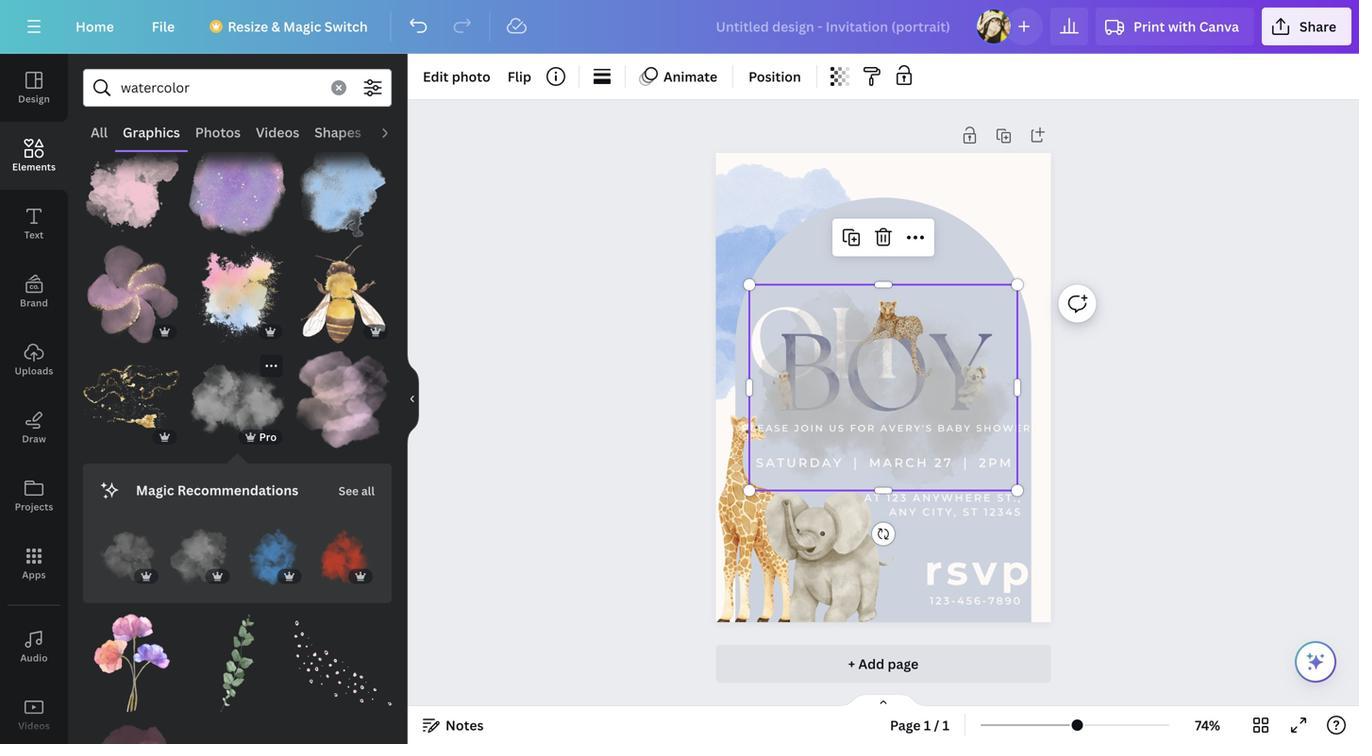 Task type: describe. For each thing, give the bounding box(es) containing it.
home
[[76, 17, 114, 35]]

apps button
[[0, 530, 68, 598]]

edit photo
[[423, 68, 491, 85]]

pro
[[259, 430, 277, 444]]

0 horizontal spatial audio button
[[0, 613, 68, 681]]

please
[[742, 422, 790, 434]]

magic inside button
[[283, 17, 322, 35]]

74%
[[1196, 716, 1221, 734]]

watercolor illustration of a bee image
[[294, 245, 392, 343]]

uploads button
[[0, 326, 68, 394]]

7890
[[989, 594, 1023, 607]]

27
[[935, 455, 954, 470]]

water color flower gold glitter pink image
[[83, 245, 181, 343]]

flip button
[[500, 61, 539, 92]]

123
[[887, 492, 909, 504]]

edit
[[423, 68, 449, 85]]

print with canva button
[[1097, 8, 1255, 45]]

shapes button
[[307, 114, 369, 150]]

canva assistant image
[[1305, 651, 1328, 673]]

switch
[[325, 17, 368, 35]]

graphics
[[123, 123, 180, 141]]

2 1 from the left
[[943, 716, 950, 734]]

0 horizontal spatial magic
[[136, 481, 174, 499]]

+ add page button
[[716, 645, 1052, 683]]

stylized abstract watercolor image
[[189, 140, 286, 238]]

show pages image
[[839, 693, 929, 708]]

march
[[870, 455, 929, 470]]

print
[[1134, 17, 1166, 35]]

12345
[[984, 506, 1023, 518]]

photos
[[195, 123, 241, 141]]

2 │ from the left
[[960, 455, 974, 470]]

side panel tab list
[[0, 54, 68, 744]]

any
[[890, 506, 918, 518]]

share
[[1300, 17, 1337, 35]]

see all button
[[337, 471, 377, 509]]

abstract pink watercolor elements image
[[294, 351, 392, 449]]

abstract watercolor brushstroke element image
[[294, 615, 392, 712]]

text
[[24, 229, 44, 241]]

projects
[[15, 501, 53, 513]]

dainty poppy flowers image
[[83, 615, 181, 712]]

74% button
[[1178, 710, 1239, 740]]

elements button
[[0, 122, 68, 190]]

watercolor splash image
[[189, 245, 286, 343]]

red watercolor cloud image
[[313, 524, 377, 588]]

add
[[859, 655, 885, 673]]

saturday
[[756, 455, 844, 470]]

projects button
[[0, 462, 68, 530]]

1 horizontal spatial audio button
[[369, 114, 422, 150]]

brand button
[[0, 258, 68, 326]]

hide image
[[407, 354, 419, 444]]

page 1 / 1
[[891, 716, 950, 734]]

brand
[[20, 297, 48, 309]]

magic recommendations
[[136, 481, 299, 499]]

rsvp
[[925, 545, 1034, 595]]

grey watercolor cloud image for abstract pink watercolor elements image
[[189, 351, 286, 449]]

us
[[829, 422, 846, 434]]

at 123 anywhere st., any city, st 12345
[[865, 492, 1023, 518]]

1 │ from the left
[[850, 455, 864, 470]]

page
[[888, 655, 919, 673]]

resize
[[228, 17, 268, 35]]



Task type: locate. For each thing, give the bounding box(es) containing it.
1 vertical spatial videos button
[[0, 681, 68, 744]]

videos button
[[248, 114, 307, 150], [0, 681, 68, 744]]

all button
[[83, 114, 115, 150]]

0 vertical spatial videos
[[256, 123, 300, 141]]

draw button
[[0, 394, 68, 462]]

│
[[850, 455, 864, 470], [960, 455, 974, 470]]

join
[[795, 422, 825, 434]]

text button
[[0, 190, 68, 258]]

│ right "27"
[[960, 455, 974, 470]]

animate
[[664, 68, 718, 85]]

Design title text field
[[701, 8, 968, 45]]

graphics button
[[115, 114, 188, 150]]

city,
[[923, 506, 959, 518]]

magic left the recommendations on the bottom of the page
[[136, 481, 174, 499]]

oh
[[747, 288, 901, 402]]

&
[[271, 17, 280, 35]]

videos inside side panel tab list
[[18, 720, 50, 732]]

photo
[[452, 68, 491, 85]]

share button
[[1263, 8, 1352, 45]]

photos button
[[188, 114, 248, 150]]

at
[[865, 492, 882, 504]]

please join us for avery's baby shower
[[742, 422, 1032, 434]]

uploads
[[15, 365, 53, 377]]

1 horizontal spatial │
[[960, 455, 974, 470]]

1
[[924, 716, 931, 734], [943, 716, 950, 734]]

1 horizontal spatial videos button
[[248, 114, 307, 150]]

0 horizontal spatial │
[[850, 455, 864, 470]]

audio button right shapes
[[369, 114, 422, 150]]

anywhere
[[913, 492, 993, 504]]

1 horizontal spatial videos
[[256, 123, 300, 141]]

audio down apps
[[20, 652, 48, 664]]

animate button
[[634, 61, 725, 92]]

abstract watercolor painting image
[[83, 351, 181, 449]]

0 horizontal spatial videos
[[18, 720, 50, 732]]

home link
[[60, 8, 129, 45]]

print with canva
[[1134, 17, 1240, 35]]

watercolor background  illustration image
[[83, 720, 181, 744]]

see
[[339, 483, 359, 499]]

1 1 from the left
[[924, 716, 931, 734]]

resize & magic switch
[[228, 17, 368, 35]]

blue watercolor cloud image
[[241, 524, 305, 588]]

notes button
[[416, 710, 492, 740]]

all
[[91, 123, 108, 141]]

baby
[[938, 422, 972, 434]]

apps
[[22, 569, 46, 581]]

flip
[[508, 68, 532, 85]]

0 vertical spatial audio
[[377, 123, 414, 141]]

file button
[[137, 8, 190, 45]]

magic right &
[[283, 17, 322, 35]]

main menu bar
[[0, 0, 1360, 54]]

canva
[[1200, 17, 1240, 35]]

0 horizontal spatial audio
[[20, 652, 48, 664]]

+
[[849, 655, 856, 673]]

shower
[[977, 422, 1032, 434]]

0 vertical spatial magic
[[283, 17, 322, 35]]

1 vertical spatial videos
[[18, 720, 50, 732]]

1 horizontal spatial audio
[[377, 123, 414, 141]]

pro group
[[189, 351, 286, 449]]

watercolor paint stain image
[[83, 140, 181, 238]]

123-456-7890
[[930, 594, 1023, 607]]

with
[[1169, 17, 1197, 35]]

magic
[[283, 17, 322, 35], [136, 481, 174, 499]]

1 horizontal spatial 1
[[943, 716, 950, 734]]

edit photo button
[[416, 61, 498, 92]]

0 horizontal spatial 1
[[924, 716, 931, 734]]

1 right /
[[943, 716, 950, 734]]

light blue watercolor mark illustration image
[[294, 140, 392, 238]]

0 vertical spatial audio button
[[369, 114, 422, 150]]

watercolor leaves illustration image
[[189, 615, 286, 712]]

recommendations
[[177, 481, 299, 499]]

audio right shapes
[[377, 123, 414, 141]]

position button
[[741, 61, 809, 92]]

+ add page
[[849, 655, 919, 673]]

audio button down apps
[[0, 613, 68, 681]]

group
[[83, 140, 181, 238], [189, 140, 286, 238], [294, 140, 392, 238], [189, 234, 286, 343], [83, 245, 181, 343], [294, 245, 392, 343], [294, 339, 392, 449], [83, 351, 181, 449], [98, 513, 162, 588], [170, 513, 234, 588], [241, 513, 305, 588], [313, 513, 377, 588], [83, 603, 181, 712], [189, 615, 286, 712], [294, 615, 392, 712], [83, 709, 181, 744]]

123-
[[930, 594, 958, 607]]

2pm
[[980, 455, 1014, 470]]

boy
[[777, 312, 991, 435]]

audio inside side panel tab list
[[20, 652, 48, 664]]

st
[[963, 506, 980, 518]]

grey watercolor cloud image for blue watercolor cloud image
[[170, 524, 234, 588]]

1 vertical spatial magic
[[136, 481, 174, 499]]

│ down for
[[850, 455, 864, 470]]

shapes
[[315, 123, 361, 141]]

design
[[18, 93, 50, 105]]

1 vertical spatial audio
[[20, 652, 48, 664]]

/
[[935, 716, 940, 734]]

draw
[[22, 433, 46, 445]]

0 horizontal spatial videos button
[[0, 681, 68, 744]]

0 vertical spatial videos button
[[248, 114, 307, 150]]

notes
[[446, 716, 484, 734]]

1 horizontal spatial magic
[[283, 17, 322, 35]]

1 left /
[[924, 716, 931, 734]]

st.,
[[998, 492, 1023, 504]]

456-
[[958, 594, 989, 607]]

all
[[362, 483, 375, 499]]

Search elements search field
[[121, 70, 320, 106]]

position
[[749, 68, 802, 85]]

1 vertical spatial audio button
[[0, 613, 68, 681]]

page
[[891, 716, 921, 734]]

file
[[152, 17, 175, 35]]

saturday │ march 27 │ 2pm
[[756, 455, 1014, 470]]

resize & magic switch button
[[198, 8, 383, 45]]

audio
[[377, 123, 414, 141], [20, 652, 48, 664]]

see all
[[339, 483, 375, 499]]

avery's
[[881, 422, 934, 434]]

for
[[851, 422, 877, 434]]

elements
[[12, 161, 56, 173]]

videos
[[256, 123, 300, 141], [18, 720, 50, 732]]

grey watercolor cloud image
[[189, 351, 286, 449], [98, 524, 162, 588], [170, 524, 234, 588]]

audio button
[[369, 114, 422, 150], [0, 613, 68, 681]]

design button
[[0, 54, 68, 122]]



Task type: vqa. For each thing, say whether or not it's contained in the screenshot.
PROJECTS button
yes



